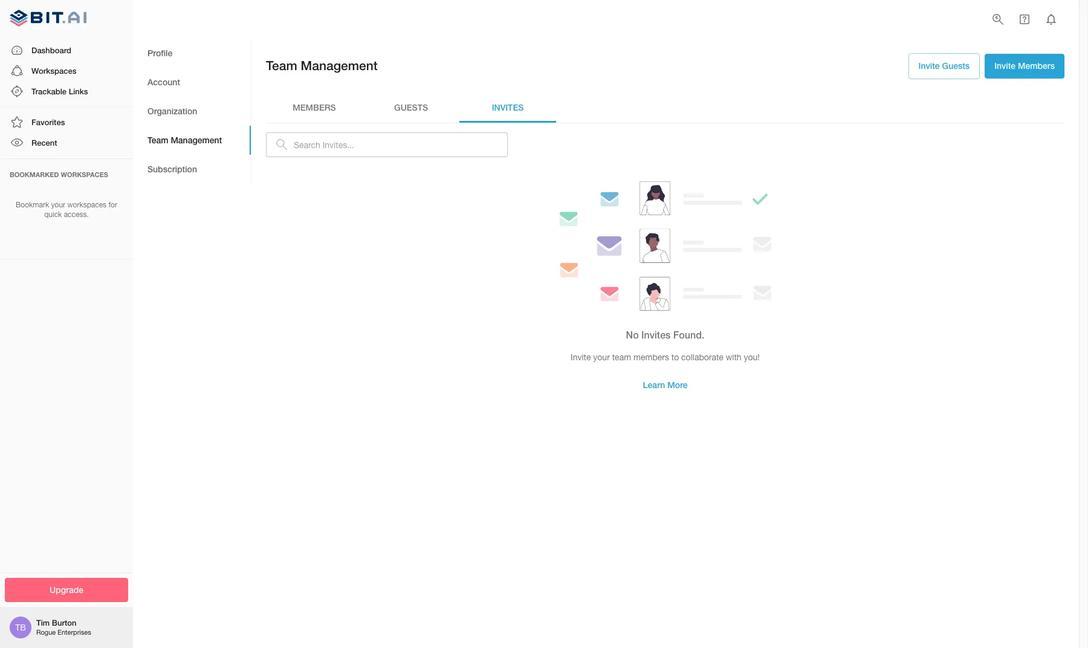 Task type: locate. For each thing, give the bounding box(es) containing it.
team up subscription
[[148, 135, 168, 145]]

0 horizontal spatial management
[[171, 135, 222, 145]]

0 horizontal spatial team
[[148, 135, 168, 145]]

your for invite
[[593, 352, 610, 362]]

team management
[[266, 58, 378, 73], [148, 135, 222, 145]]

Search Invites... search field
[[294, 132, 508, 157]]

0 vertical spatial team
[[266, 58, 297, 73]]

1 vertical spatial team
[[148, 135, 168, 145]]

invite
[[919, 60, 940, 71], [995, 60, 1016, 71], [571, 352, 591, 362]]

1 horizontal spatial your
[[593, 352, 610, 362]]

0 horizontal spatial tab list
[[133, 39, 251, 184]]

0 horizontal spatial invite
[[571, 352, 591, 362]]

rogue
[[36, 629, 56, 636]]

1 horizontal spatial tab list
[[266, 93, 1065, 122]]

guests
[[394, 102, 428, 113]]

team up members
[[266, 58, 297, 73]]

1 horizontal spatial invite
[[919, 60, 940, 71]]

your
[[51, 200, 65, 209], [593, 352, 610, 362]]

your left team
[[593, 352, 610, 362]]

quick
[[44, 211, 62, 219]]

invite left team
[[571, 352, 591, 362]]

1 vertical spatial team management
[[148, 135, 222, 145]]

account link
[[133, 68, 251, 97]]

1 horizontal spatial management
[[301, 58, 378, 73]]

invite your team members to collaborate with you!
[[571, 352, 760, 362]]

invite left guests
[[919, 60, 940, 71]]

tim
[[36, 618, 50, 628]]

0 vertical spatial your
[[51, 200, 65, 209]]

collaborate
[[681, 352, 724, 362]]

invites
[[641, 329, 671, 340]]

0 vertical spatial management
[[301, 58, 378, 73]]

team management down organization link on the top
[[148, 135, 222, 145]]

1 horizontal spatial team
[[266, 58, 297, 73]]

tab list containing profile
[[133, 39, 251, 184]]

management
[[301, 58, 378, 73], [171, 135, 222, 145]]

links
[[69, 86, 88, 96]]

1 vertical spatial your
[[593, 352, 610, 362]]

your inside bookmark your workspaces for quick access.
[[51, 200, 65, 209]]

bookmarked
[[10, 170, 59, 178]]

members
[[634, 352, 669, 362]]

2 horizontal spatial invite
[[995, 60, 1016, 71]]

team
[[266, 58, 297, 73], [148, 135, 168, 145]]

0 horizontal spatial your
[[51, 200, 65, 209]]

tab list containing members
[[266, 93, 1065, 122]]

your for bookmark
[[51, 200, 65, 209]]

recent button
[[0, 133, 133, 153]]

your up quick
[[51, 200, 65, 209]]

invite for invite your team members to collaborate with you!
[[571, 352, 591, 362]]

management up members
[[301, 58, 378, 73]]

found.
[[673, 329, 705, 340]]

access.
[[64, 211, 89, 219]]

tab list
[[133, 39, 251, 184], [266, 93, 1065, 122]]

invite left members
[[995, 60, 1016, 71]]

trackable
[[31, 86, 67, 96]]

team management up members
[[266, 58, 378, 73]]

organization link
[[133, 97, 251, 126]]

1 horizontal spatial team management
[[266, 58, 378, 73]]

guests button
[[363, 93, 459, 122]]

subscription link
[[133, 155, 251, 184]]

profile
[[148, 48, 172, 58]]

management down organization link on the top
[[171, 135, 222, 145]]

dashboard button
[[0, 40, 133, 60]]



Task type: describe. For each thing, give the bounding box(es) containing it.
to
[[672, 352, 679, 362]]

upgrade button
[[5, 578, 128, 602]]

guests
[[942, 60, 970, 71]]

recent
[[31, 138, 57, 148]]

members
[[1018, 60, 1055, 71]]

1 vertical spatial management
[[171, 135, 222, 145]]

favorites button
[[0, 112, 133, 133]]

workspaces
[[31, 66, 76, 75]]

account
[[148, 77, 180, 87]]

you!
[[744, 352, 760, 362]]

workspaces
[[61, 170, 108, 178]]

invite guests
[[919, 60, 970, 71]]

workspaces button
[[0, 60, 133, 81]]

members button
[[266, 93, 363, 122]]

trackable links button
[[0, 81, 133, 102]]

favorites
[[31, 117, 65, 127]]

more
[[668, 380, 688, 390]]

members
[[293, 102, 336, 113]]

invite for invite members
[[995, 60, 1016, 71]]

bookmark
[[16, 200, 49, 209]]

workspaces
[[67, 200, 106, 209]]

learn
[[643, 380, 665, 390]]

0 horizontal spatial team management
[[148, 135, 222, 145]]

invites
[[492, 102, 524, 113]]

no invites found.
[[626, 329, 705, 340]]

invite guests button
[[908, 53, 980, 79]]

invite members button
[[985, 54, 1065, 78]]

burton
[[52, 618, 76, 628]]

team
[[612, 352, 631, 362]]

dashboard
[[31, 45, 71, 55]]

bookmarked workspaces
[[10, 170, 108, 178]]

trackable links
[[31, 86, 88, 96]]

tim burton rogue enterprises
[[36, 618, 91, 636]]

learn more link
[[633, 373, 697, 398]]

with
[[726, 352, 742, 362]]

tb
[[15, 623, 26, 632]]

for
[[108, 200, 117, 209]]

enterprises
[[58, 629, 91, 636]]

no
[[626, 329, 639, 340]]

bookmark your workspaces for quick access.
[[16, 200, 117, 219]]

subscription
[[148, 164, 197, 174]]

learn more
[[643, 380, 688, 390]]

invite members
[[995, 60, 1055, 71]]

invites button
[[459, 93, 556, 122]]

0 vertical spatial team management
[[266, 58, 378, 73]]

invite for invite guests
[[919, 60, 940, 71]]

profile link
[[133, 39, 251, 68]]

upgrade
[[50, 584, 83, 595]]

team management link
[[133, 126, 251, 155]]

organization
[[148, 106, 197, 116]]



Task type: vqa. For each thing, say whether or not it's contained in the screenshot.
WORKSPACES "button"
yes



